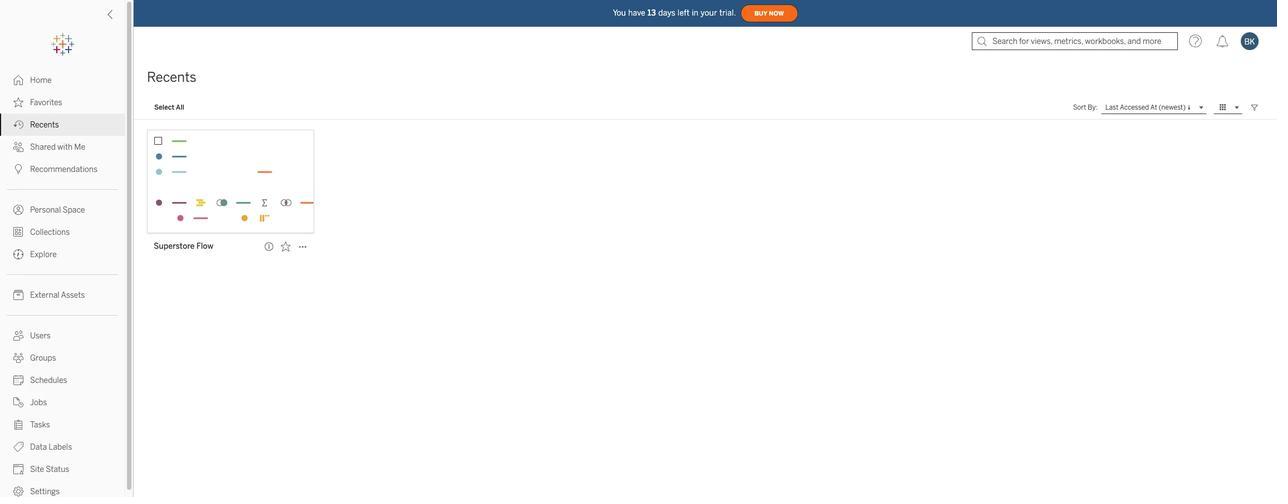 Task type: vqa. For each thing, say whether or not it's contained in the screenshot.
Data Roles at top
no



Task type: locate. For each thing, give the bounding box(es) containing it.
now
[[769, 10, 784, 17]]

settings link
[[0, 481, 125, 498]]

personal
[[30, 206, 61, 215]]

trial.
[[720, 8, 736, 18]]

select all button
[[147, 101, 191, 114]]

schedules
[[30, 376, 67, 386]]

data
[[30, 443, 47, 452]]

external assets link
[[0, 284, 125, 306]]

groups link
[[0, 347, 125, 369]]

1 horizontal spatial recents
[[147, 69, 197, 85]]

Search for views, metrics, workbooks, and more text field
[[972, 32, 1178, 50]]

your
[[701, 8, 717, 18]]

schedules link
[[0, 369, 125, 392]]

1 vertical spatial recents
[[30, 120, 59, 130]]

sort by:
[[1073, 104, 1098, 111]]

left
[[678, 8, 690, 18]]

me
[[74, 143, 85, 152]]

last accessed at (newest) button
[[1101, 101, 1207, 114]]

recommendations
[[30, 165, 98, 174]]

external
[[30, 291, 59, 300]]

last accessed at (newest)
[[1106, 103, 1186, 111]]

buy
[[755, 10, 768, 17]]

users
[[30, 331, 51, 341]]

sort
[[1073, 104, 1087, 111]]

data labels
[[30, 443, 72, 452]]

by:
[[1088, 104, 1098, 111]]

all
[[176, 104, 184, 111]]

flow
[[196, 242, 213, 251]]

select
[[154, 104, 174, 111]]

13
[[648, 8, 656, 18]]

site status link
[[0, 459, 125, 481]]

shared
[[30, 143, 56, 152]]

buy now
[[755, 10, 784, 17]]

grid view image
[[1218, 103, 1228, 113]]

in
[[692, 8, 699, 18]]

recents up select all button
[[147, 69, 197, 85]]

tasks
[[30, 421, 50, 430]]

navigation panel element
[[0, 33, 125, 498]]

jobs
[[30, 398, 47, 408]]

collections link
[[0, 221, 125, 243]]

users link
[[0, 325, 125, 347]]

recents up shared
[[30, 120, 59, 130]]

recommendations link
[[0, 158, 125, 181]]

recents
[[147, 69, 197, 85], [30, 120, 59, 130]]

0 horizontal spatial recents
[[30, 120, 59, 130]]

space
[[63, 206, 85, 215]]



Task type: describe. For each thing, give the bounding box(es) containing it.
labels
[[49, 443, 72, 452]]

data labels link
[[0, 436, 125, 459]]

groups
[[30, 354, 56, 363]]

favorites
[[30, 98, 62, 108]]

you have 13 days left in your trial.
[[613, 8, 736, 18]]

favorites link
[[0, 91, 125, 114]]

external assets
[[30, 291, 85, 300]]

have
[[628, 8, 646, 18]]

superstore
[[154, 242, 195, 251]]

site status
[[30, 465, 69, 475]]

personal space link
[[0, 199, 125, 221]]

home
[[30, 76, 52, 85]]

days
[[658, 8, 676, 18]]

at
[[1151, 103, 1158, 111]]

settings
[[30, 487, 60, 497]]

home link
[[0, 69, 125, 91]]

explore
[[30, 250, 57, 260]]

with
[[57, 143, 73, 152]]

superstore flow
[[154, 242, 213, 251]]

explore link
[[0, 243, 125, 266]]

last
[[1106, 103, 1119, 111]]

collections
[[30, 228, 70, 237]]

shared with me link
[[0, 136, 125, 158]]

you
[[613, 8, 626, 18]]

recents link
[[0, 114, 125, 136]]

status
[[46, 465, 69, 475]]

accessed
[[1120, 103, 1149, 111]]

shared with me
[[30, 143, 85, 152]]

(newest)
[[1159, 103, 1186, 111]]

recents inside main navigation. press the up and down arrow keys to access links. element
[[30, 120, 59, 130]]

personal space
[[30, 206, 85, 215]]

jobs link
[[0, 392, 125, 414]]

tasks link
[[0, 414, 125, 436]]

select all
[[154, 104, 184, 111]]

main navigation. press the up and down arrow keys to access links. element
[[0, 69, 125, 498]]

assets
[[61, 291, 85, 300]]

buy now button
[[741, 4, 798, 22]]

0 vertical spatial recents
[[147, 69, 197, 85]]

site
[[30, 465, 44, 475]]



